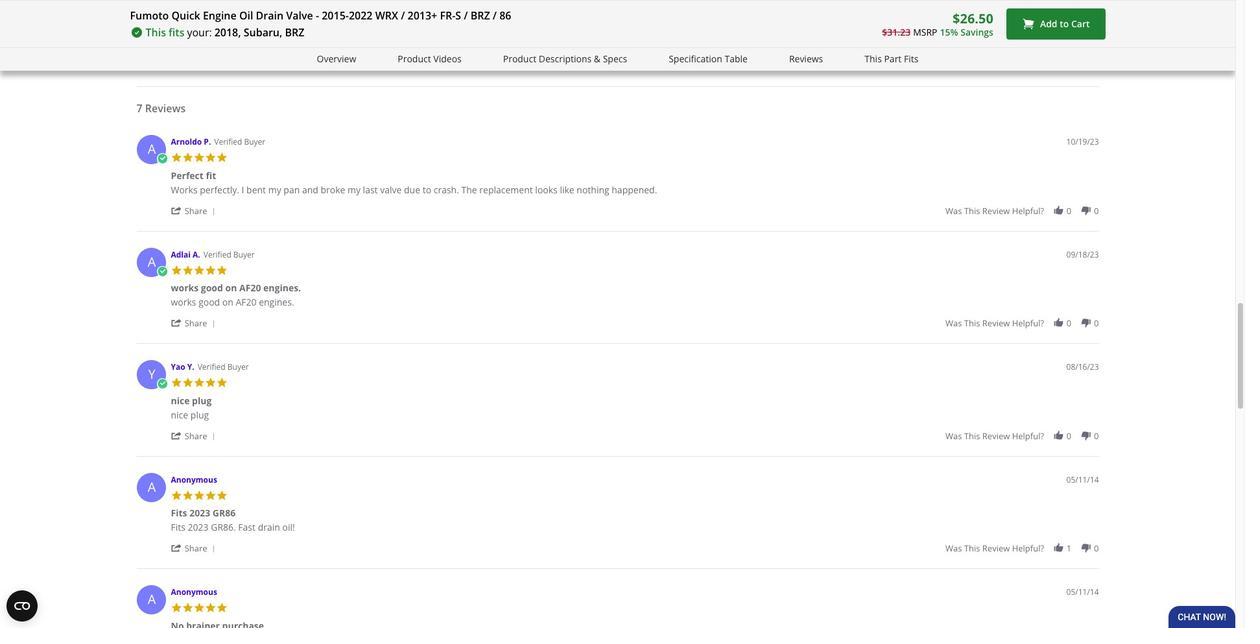 Task type: vqa. For each thing, say whether or not it's contained in the screenshot.
Subaru WRX dropdown button
no



Task type: locate. For each thing, give the bounding box(es) containing it.
brz down valve
[[285, 25, 305, 40]]

verified buyer heading right p. on the top left
[[214, 136, 266, 147]]

1 seperator image from the top
[[210, 207, 218, 215]]

was this review helpful? left vote up review by adlai a. on 18 sep 2023 icon
[[946, 317, 1045, 329]]

add to cart button
[[1007, 8, 1106, 40]]

1 horizontal spatial my
[[348, 183, 361, 196]]

review date 10/19/23 element
[[1067, 136, 1100, 147]]

heading
[[171, 620, 264, 628]]

1 vertical spatial to
[[423, 183, 432, 196]]

2023 left gr86.
[[188, 521, 209, 533]]

buyer for engines.
[[234, 249, 255, 260]]

2 vertical spatial verified
[[198, 361, 226, 372]]

engines.
[[263, 282, 301, 294], [259, 296, 294, 308]]

seperator image for works
[[210, 320, 218, 328]]

3 was from the top
[[946, 430, 963, 442]]

star image
[[182, 152, 194, 163], [194, 152, 205, 163], [205, 152, 216, 163], [194, 264, 205, 276], [205, 264, 216, 276], [216, 264, 228, 276], [171, 377, 182, 388], [171, 490, 182, 501], [182, 490, 194, 501], [194, 490, 205, 501]]

circle checkmark image
[[157, 266, 168, 277], [157, 378, 168, 390]]

2 vertical spatial share image
[[171, 543, 182, 554]]

review
[[983, 205, 1011, 216], [983, 317, 1011, 329], [983, 430, 1011, 442], [983, 543, 1011, 554]]

0 right vote down review by adlai a. on 18 sep 2023 "image" on the bottom right of page
[[1095, 317, 1100, 329]]

helpful?
[[1013, 205, 1045, 216], [1013, 317, 1045, 329], [1013, 430, 1045, 442], [1013, 543, 1045, 554]]

2 review date 05/11/14 element from the top
[[1067, 587, 1100, 598]]

2 vertical spatial seperator image
[[210, 433, 218, 440]]

2023 left gr86
[[190, 507, 210, 519]]

1 anonymous from the top
[[171, 474, 217, 485]]

2 seperator image from the top
[[210, 320, 218, 328]]

verified for plug
[[198, 361, 226, 372]]

was for and
[[946, 205, 963, 216]]

group
[[946, 205, 1100, 216], [946, 317, 1100, 329], [946, 430, 1100, 442], [946, 543, 1100, 554]]

fits right part
[[905, 53, 919, 65]]

2 circle checkmark image from the top
[[157, 378, 168, 390]]

0 vertical spatial brz
[[471, 8, 490, 23]]

on
[[226, 282, 237, 294], [222, 296, 233, 308]]

perfect fit works perfectly. i bent my pan and broke my last valve due to crash. the replacement looks like nothing happened.
[[171, 169, 658, 196]]

0 vertical spatial works
[[171, 282, 199, 294]]

to right add
[[1061, 18, 1070, 30]]

group for af20
[[946, 317, 1100, 329]]

share
[[185, 205, 207, 216], [185, 317, 207, 329], [185, 430, 207, 442], [185, 543, 207, 554]]

this left part
[[865, 53, 882, 65]]

buyer up works good on af20 engines. heading
[[234, 249, 255, 260]]

review left vote up review by adlai a. on 18 sep 2023 icon
[[983, 317, 1011, 329]]

share image for a
[[171, 317, 182, 328]]

$26.50 $31.23 msrp 15% savings
[[883, 10, 994, 38]]

this for this part fits
[[865, 53, 882, 65]]

7
[[137, 101, 143, 116]]

verified right y.
[[198, 361, 226, 372]]

verified right p. on the top left
[[214, 136, 242, 147]]

product left "videos"
[[398, 53, 431, 65]]

0 horizontal spatial reviews
[[145, 101, 186, 116]]

2 vertical spatial verified buyer heading
[[198, 361, 249, 372]]

rating image
[[137, 47, 279, 70]]

reviews link
[[790, 52, 824, 67]]

this for this fits your: 2018, subaru, brz
[[146, 25, 166, 40]]

helpful? left vote up review by arnoldo p. on 19 oct 2023 icon
[[1013, 205, 1045, 216]]

2015-
[[322, 8, 349, 23]]

1 vertical spatial verified
[[204, 249, 232, 260]]

0 vertical spatial share image
[[171, 317, 182, 328]]

0 vertical spatial this
[[146, 25, 166, 40]]

1 horizontal spatial this
[[865, 53, 882, 65]]

plug
[[192, 394, 212, 407], [191, 409, 209, 421]]

fits left gr86
[[171, 507, 187, 519]]

to
[[1061, 18, 1070, 30], [423, 183, 432, 196]]

1 was from the top
[[946, 205, 963, 216]]

product
[[398, 53, 431, 65], [503, 53, 537, 65]]

share down the nice plug nice plug
[[185, 430, 207, 442]]

1 horizontal spatial reviews
[[790, 53, 824, 65]]

3 group from the top
[[946, 430, 1100, 442]]

3 a from the top
[[148, 478, 156, 495]]

2 group from the top
[[946, 317, 1100, 329]]

review date 05/11/14 element down vote down review by yao y. on 16 aug 2023 image
[[1067, 474, 1100, 485]]

verified
[[214, 136, 242, 147], [204, 249, 232, 260], [198, 361, 226, 372]]

4 review from the top
[[983, 543, 1011, 554]]

3 this from the top
[[965, 430, 981, 442]]

was for af20
[[946, 317, 963, 329]]

fast
[[238, 521, 256, 533]]

verified buyer heading right a.
[[204, 249, 255, 260]]

2 a from the top
[[148, 253, 156, 270]]

0 vertical spatial reviews
[[790, 53, 824, 65]]

0
[[1067, 205, 1072, 216], [1095, 205, 1100, 216], [1067, 317, 1072, 329], [1095, 317, 1100, 329], [1067, 430, 1072, 442], [1095, 430, 1100, 442], [1095, 543, 1100, 554]]

1 vertical spatial this
[[865, 53, 882, 65]]

was this review helpful?
[[946, 205, 1045, 216], [946, 317, 1045, 329], [946, 430, 1045, 442], [946, 543, 1045, 554]]

1 product from the left
[[398, 53, 431, 65]]

was for oil!
[[946, 543, 963, 554]]

1 this from the top
[[965, 205, 981, 216]]

0 vertical spatial verified
[[214, 136, 242, 147]]

share button for works good on af20 engines.
[[171, 317, 220, 329]]

2 was this review helpful? from the top
[[946, 317, 1045, 329]]

a for arnoldo p.
[[148, 140, 156, 158]]

buyer
[[244, 136, 266, 147], [234, 249, 255, 260], [228, 361, 249, 372]]

1 vertical spatial fits
[[171, 507, 187, 519]]

0 vertical spatial circle checkmark image
[[157, 266, 168, 277]]

0 horizontal spatial /
[[401, 8, 405, 23]]

fumoto quick engine oil drain valve - 2015-2022 wrx / 2013+ fr-s / brz / 86
[[130, 8, 512, 23]]

descriptions
[[539, 53, 592, 65]]

share right share icon
[[185, 205, 207, 216]]

0 horizontal spatial product
[[398, 53, 431, 65]]

share image left seperator icon
[[171, 543, 182, 554]]

tab panel
[[130, 128, 1106, 628]]

share image for y
[[171, 430, 182, 441]]

1 circle checkmark image from the top
[[157, 266, 168, 277]]

1 group from the top
[[946, 205, 1100, 216]]

2 horizontal spatial /
[[493, 8, 497, 23]]

valve
[[380, 183, 402, 196]]

my left last at the top left of page
[[348, 183, 361, 196]]

/
[[401, 8, 405, 23], [464, 8, 468, 23], [493, 8, 497, 23]]

share for works perfectly. i bent my pan and broke my last valve due to crash. the replacement looks like nothing happened.
[[185, 205, 207, 216]]

verified buyer heading for fit
[[214, 136, 266, 147]]

looks
[[536, 183, 558, 196]]

1 horizontal spatial product
[[503, 53, 537, 65]]

2 helpful? from the top
[[1013, 317, 1045, 329]]

vote up review by yao y. on 16 aug 2023 image
[[1054, 430, 1065, 441]]

seperator image down the works good on af20 engines. works good on af20 engines.
[[210, 320, 218, 328]]

1 vertical spatial brz
[[285, 25, 305, 40]]

1 nice from the top
[[171, 394, 190, 407]]

1 vertical spatial share image
[[171, 430, 182, 441]]

oil
[[239, 8, 253, 23]]

was
[[946, 205, 963, 216], [946, 317, 963, 329], [946, 430, 963, 442], [946, 543, 963, 554]]

anonymous for 2nd review date 05/11/14 element
[[171, 587, 217, 598]]

0 vertical spatial seperator image
[[210, 207, 218, 215]]

share left seperator icon
[[185, 543, 207, 554]]

product left descriptions
[[503, 53, 537, 65]]

3 helpful? from the top
[[1013, 430, 1045, 442]]

1 helpful? from the top
[[1013, 205, 1045, 216]]

0 horizontal spatial brz
[[285, 25, 305, 40]]

1 vertical spatial 05/11/14
[[1067, 587, 1100, 598]]

part
[[885, 53, 902, 65]]

1 vertical spatial nice
[[171, 409, 188, 421]]

plug down y.
[[191, 409, 209, 421]]

buyer right p. on the top left
[[244, 136, 266, 147]]

share for works good on af20 engines.
[[185, 317, 207, 329]]

1 vertical spatial 2023
[[188, 521, 209, 533]]

3 share from the top
[[185, 430, 207, 442]]

0 right vote up review by yao y. on 16 aug 2023 icon
[[1067, 430, 1072, 442]]

helpful? left vote up review by adlai a. on 18 sep 2023 icon
[[1013, 317, 1045, 329]]

to right due
[[423, 183, 432, 196]]

1 vertical spatial circle checkmark image
[[157, 378, 168, 390]]

fits left gr86.
[[171, 521, 186, 533]]

crash.
[[434, 183, 459, 196]]

1 share image from the top
[[171, 317, 182, 328]]

review for af20
[[983, 317, 1011, 329]]

adlai
[[171, 249, 191, 260]]

your:
[[187, 25, 212, 40]]

4 share button from the top
[[171, 542, 220, 554]]

fumoto
[[130, 8, 169, 23]]

10/19/23
[[1067, 136, 1100, 147]]

0 right vote down review by yao y. on 16 aug 2023 image
[[1095, 430, 1100, 442]]

review date 09/18/23 element
[[1067, 249, 1100, 260]]

2 anonymous from the top
[[171, 587, 217, 598]]

p.
[[204, 136, 211, 147]]

anonymous up fits 2023 gr86 heading
[[171, 474, 217, 485]]

vote up review by arnoldo p. on 19 oct 2023 image
[[1054, 205, 1065, 216]]

share for nice plug
[[185, 430, 207, 442]]

a for fits 2023 gr86
[[148, 478, 156, 495]]

/ left 86
[[493, 8, 497, 23]]

gr86
[[213, 507, 236, 519]]

4 group from the top
[[946, 543, 1100, 554]]

share button down the nice plug nice plug
[[171, 429, 220, 442]]

bent
[[247, 183, 266, 196]]

2 / from the left
[[464, 8, 468, 23]]

review left vote up review by yao y. on 16 aug 2023 icon
[[983, 430, 1011, 442]]

0 vertical spatial af20
[[239, 282, 261, 294]]

4 was from the top
[[946, 543, 963, 554]]

my left pan
[[268, 183, 281, 196]]

was this review helpful? for af20
[[946, 317, 1045, 329]]

/ right s
[[464, 8, 468, 23]]

replacement
[[480, 183, 533, 196]]

was this review helpful? left the vote up review by anonymous on 11 may 2014 icon
[[946, 543, 1045, 554]]

buyer right y.
[[228, 361, 249, 372]]

wrx
[[376, 8, 398, 23]]

brz right s
[[471, 8, 490, 23]]

star image
[[171, 152, 182, 163], [216, 152, 228, 163], [171, 264, 182, 276], [182, 264, 194, 276], [182, 377, 194, 388], [194, 377, 205, 388], [205, 377, 216, 388], [216, 377, 228, 388], [205, 490, 216, 501], [216, 490, 228, 501], [171, 602, 182, 614], [182, 602, 194, 614], [194, 602, 205, 614], [205, 602, 216, 614], [216, 602, 228, 614]]

0 horizontal spatial this
[[146, 25, 166, 40]]

nice
[[171, 394, 190, 407], [171, 409, 188, 421]]

review date 08/16/23 element
[[1067, 361, 1100, 372]]

seperator image down perfectly.
[[210, 207, 218, 215]]

2 share button from the top
[[171, 317, 220, 329]]

fit
[[206, 169, 216, 181]]

2 share image from the top
[[171, 430, 182, 441]]

due
[[404, 183, 421, 196]]

a
[[148, 140, 156, 158], [148, 253, 156, 270], [148, 478, 156, 495], [148, 591, 156, 608]]

4 helpful? from the top
[[1013, 543, 1045, 554]]

05/11/14
[[1067, 474, 1100, 485], [1067, 587, 1100, 598]]

nice plug heading
[[171, 394, 212, 409]]

vote up review by anonymous on 11 may 2014 image
[[1054, 543, 1065, 554]]

share up y.
[[185, 317, 207, 329]]

1 was this review helpful? from the top
[[946, 205, 1045, 216]]

2 was from the top
[[946, 317, 963, 329]]

0 vertical spatial verified buyer heading
[[214, 136, 266, 147]]

1 horizontal spatial to
[[1061, 18, 1070, 30]]

helpful? left vote up review by yao y. on 16 aug 2023 icon
[[1013, 430, 1045, 442]]

circle checkmark image for y
[[157, 378, 168, 390]]

0 vertical spatial buyer
[[244, 136, 266, 147]]

this down fumoto
[[146, 25, 166, 40]]

$31.23
[[883, 26, 911, 38]]

1 vertical spatial seperator image
[[210, 320, 218, 328]]

0 vertical spatial to
[[1061, 18, 1070, 30]]

reviews
[[790, 53, 824, 65], [145, 101, 186, 116]]

1 vertical spatial anonymous
[[171, 587, 217, 598]]

3 seperator image from the top
[[210, 433, 218, 440]]

1 vertical spatial buyer
[[234, 249, 255, 260]]

works
[[171, 282, 199, 294], [171, 296, 196, 308]]

1 works from the top
[[171, 282, 199, 294]]

1 vertical spatial verified buyer heading
[[204, 249, 255, 260]]

2 product from the left
[[503, 53, 537, 65]]

1 / from the left
[[401, 8, 405, 23]]

1 vertical spatial review date 05/11/14 element
[[1067, 587, 1100, 598]]

1 horizontal spatial /
[[464, 8, 468, 23]]

verified right a.
[[204, 249, 232, 260]]

0 vertical spatial 05/11/14
[[1067, 474, 1100, 485]]

3 share button from the top
[[171, 429, 220, 442]]

fits
[[905, 53, 919, 65], [171, 507, 187, 519], [171, 521, 186, 533]]

15%
[[941, 26, 959, 38]]

helpful? left the vote up review by anonymous on 11 may 2014 icon
[[1013, 543, 1045, 554]]

specification table link
[[669, 52, 748, 67]]

1 vertical spatial engines.
[[259, 296, 294, 308]]

share image down the nice plug nice plug
[[171, 430, 182, 441]]

share button
[[171, 204, 220, 216], [171, 317, 220, 329], [171, 429, 220, 442], [171, 542, 220, 554]]

0 vertical spatial anonymous
[[171, 474, 217, 485]]

86
[[500, 8, 512, 23]]

2 share from the top
[[185, 317, 207, 329]]

share button down works
[[171, 204, 220, 216]]

last
[[363, 183, 378, 196]]

vote down review by arnoldo p. on 19 oct 2023 image
[[1081, 205, 1092, 216]]

i
[[242, 183, 244, 196]]

af20
[[239, 282, 261, 294], [236, 296, 257, 308]]

seperator image
[[210, 207, 218, 215], [210, 320, 218, 328], [210, 433, 218, 440]]

valve
[[286, 8, 313, 23]]

0 vertical spatial 2023
[[190, 507, 210, 519]]

4 share from the top
[[185, 543, 207, 554]]

2 works from the top
[[171, 296, 196, 308]]

0 vertical spatial review date 05/11/14 element
[[1067, 474, 1100, 485]]

works
[[171, 183, 198, 196]]

review date 05/11/14 element
[[1067, 474, 1100, 485], [1067, 587, 1100, 598]]

/ right wrx
[[401, 8, 405, 23]]

2 nice from the top
[[171, 409, 188, 421]]

1 share button from the top
[[171, 204, 220, 216]]

05/11/14 down the vote down review by anonymous on 11 may 2014 icon
[[1067, 587, 1100, 598]]

seperator image for bent
[[210, 207, 218, 215]]

4 a from the top
[[148, 591, 156, 608]]

1 vertical spatial works
[[171, 296, 196, 308]]

2023
[[190, 507, 210, 519], [188, 521, 209, 533]]

05/11/14 down vote down review by yao y. on 16 aug 2023 image
[[1067, 474, 1100, 485]]

0 horizontal spatial my
[[268, 183, 281, 196]]

share button up y.
[[171, 317, 220, 329]]

review left the vote up review by anonymous on 11 may 2014 icon
[[983, 543, 1011, 554]]

1 a from the top
[[148, 140, 156, 158]]

verified buyer heading right y.
[[198, 361, 249, 372]]

images & videos image
[[289, 47, 432, 70]]

3 / from the left
[[493, 8, 497, 23]]

specs
[[603, 53, 628, 65]]

4 this from the top
[[965, 543, 981, 554]]

share button down fits 2023 gr86 heading
[[171, 542, 220, 554]]

plug down yao y. verified buyer
[[192, 394, 212, 407]]

share image
[[171, 317, 182, 328], [171, 430, 182, 441], [171, 543, 182, 554]]

1 share from the top
[[185, 205, 207, 216]]

share image up yao
[[171, 317, 182, 328]]

0 vertical spatial nice
[[171, 394, 190, 407]]

this part fits link
[[865, 52, 919, 67]]

gr86.
[[211, 521, 236, 533]]

anonymous down seperator icon
[[171, 587, 217, 598]]

brz
[[471, 8, 490, 23], [285, 25, 305, 40]]

was this review helpful? left vote up review by arnoldo p. on 19 oct 2023 icon
[[946, 205, 1045, 216]]

quick
[[172, 8, 200, 23]]

my
[[268, 183, 281, 196], [348, 183, 361, 196]]

0 horizontal spatial to
[[423, 183, 432, 196]]

seperator image down the nice plug nice plug
[[210, 433, 218, 440]]

review left vote up review by arnoldo p. on 19 oct 2023 icon
[[983, 205, 1011, 216]]

2 this from the top
[[965, 317, 981, 329]]

s
[[456, 8, 461, 23]]

and
[[302, 183, 319, 196]]

good
[[201, 282, 223, 294], [199, 296, 220, 308]]

2 review from the top
[[983, 317, 1011, 329]]

verified buyer heading
[[214, 136, 266, 147], [204, 249, 255, 260], [198, 361, 249, 372]]

review date 05/11/14 element down the vote down review by anonymous on 11 may 2014 icon
[[1067, 587, 1100, 598]]

to inside perfect fit works perfectly. i bent my pan and broke my last valve due to crash. the replacement looks like nothing happened.
[[423, 183, 432, 196]]

was this review helpful? left vote up review by yao y. on 16 aug 2023 icon
[[946, 430, 1045, 442]]

0 vertical spatial fits
[[905, 53, 919, 65]]

vote down review by adlai a. on 18 sep 2023 image
[[1081, 317, 1092, 328]]

1 review from the top
[[983, 205, 1011, 216]]

2 my from the left
[[348, 183, 361, 196]]

4 was this review helpful? from the top
[[946, 543, 1045, 554]]



Task type: describe. For each thing, give the bounding box(es) containing it.
works good on af20 engines. heading
[[171, 282, 301, 297]]

specification
[[669, 53, 723, 65]]

1 review date 05/11/14 element from the top
[[1067, 474, 1100, 485]]

drain
[[256, 8, 284, 23]]

this for oil!
[[965, 543, 981, 554]]

seperator image
[[210, 545, 218, 553]]

was this review helpful? for oil!
[[946, 543, 1045, 554]]

perfect
[[171, 169, 204, 181]]

add to cart
[[1041, 18, 1091, 30]]

overview
[[317, 53, 356, 65]]

7 reviews
[[137, 101, 186, 116]]

circle checkmark image for a
[[157, 266, 168, 277]]

group for and
[[946, 205, 1100, 216]]

1 vertical spatial plug
[[191, 409, 209, 421]]

fr-
[[440, 8, 456, 23]]

review for and
[[983, 205, 1011, 216]]

nice plug nice plug
[[171, 394, 212, 421]]

circle checkmark image
[[157, 153, 168, 165]]

this fits your: 2018, subaru, brz
[[146, 25, 305, 40]]

share button for fits 2023 gr86. fast drain oil!
[[171, 542, 220, 554]]

share button for nice plug
[[171, 429, 220, 442]]

perfectly.
[[200, 183, 239, 196]]

this part fits
[[865, 53, 919, 65]]

2013+
[[408, 8, 438, 23]]

share button for works perfectly. i bent my pan and broke my last valve due to crash. the replacement looks like nothing happened.
[[171, 204, 220, 216]]

yao y. verified buyer
[[171, 361, 249, 372]]

arnoldo
[[171, 136, 202, 147]]

nothing
[[577, 183, 610, 196]]

anonymous for 1st review date 05/11/14 element from the top of the tab panel containing a
[[171, 474, 217, 485]]

0 vertical spatial good
[[201, 282, 223, 294]]

product for product videos
[[398, 53, 431, 65]]

3 was this review helpful? from the top
[[946, 430, 1045, 442]]

overview link
[[317, 52, 356, 67]]

&
[[594, 53, 601, 65]]

1 vertical spatial good
[[199, 296, 220, 308]]

msrp
[[914, 26, 938, 38]]

oil!
[[283, 521, 295, 533]]

the
[[462, 183, 477, 196]]

perfect fit heading
[[171, 169, 216, 184]]

savings
[[961, 26, 994, 38]]

0 vertical spatial on
[[226, 282, 237, 294]]

a for adlai a.
[[148, 253, 156, 270]]

works good on af20 engines. works good on af20 engines.
[[171, 282, 301, 308]]

2018,
[[215, 25, 241, 40]]

y.
[[187, 361, 194, 372]]

verified buyer heading for good
[[204, 249, 255, 260]]

product for product descriptions & specs
[[503, 53, 537, 65]]

1 05/11/14 from the top
[[1067, 474, 1100, 485]]

happened.
[[612, 183, 658, 196]]

vote down review by yao y. on 16 aug 2023 image
[[1081, 430, 1092, 441]]

yao
[[171, 361, 185, 372]]

this for and
[[965, 205, 981, 216]]

$26.50
[[953, 10, 994, 27]]

buyer for i
[[244, 136, 266, 147]]

0 right vote down review by arnoldo p. on 19 oct 2023 image
[[1095, 205, 1100, 216]]

arnoldo p. verified buyer
[[171, 136, 266, 147]]

share image
[[171, 205, 182, 216]]

helpful? for af20
[[1013, 317, 1045, 329]]

helpful? for oil!
[[1013, 543, 1045, 554]]

product descriptions & specs
[[503, 53, 628, 65]]

2022
[[349, 8, 373, 23]]

3 review from the top
[[983, 430, 1011, 442]]

08/16/23
[[1067, 361, 1100, 372]]

this for af20
[[965, 317, 981, 329]]

verified buyer heading for plug
[[198, 361, 249, 372]]

drain
[[258, 521, 280, 533]]

subaru,
[[244, 25, 283, 40]]

1 vertical spatial af20
[[236, 296, 257, 308]]

like
[[560, 183, 575, 196]]

2 vertical spatial buyer
[[228, 361, 249, 372]]

cart
[[1072, 18, 1091, 30]]

verified for good
[[204, 249, 232, 260]]

product videos
[[398, 53, 462, 65]]

product videos link
[[398, 52, 462, 67]]

to inside button
[[1061, 18, 1070, 30]]

fits 2023 gr86 fits 2023 gr86. fast drain oil!
[[171, 507, 295, 533]]

1
[[1067, 543, 1072, 554]]

-
[[316, 8, 319, 23]]

add
[[1041, 18, 1058, 30]]

1 horizontal spatial brz
[[471, 8, 490, 23]]

engine
[[203, 8, 237, 23]]

magnifying glass image
[[144, 7, 154, 17]]

vote down review by anonymous on 11 may 2014 image
[[1081, 543, 1092, 554]]

adlai a. verified buyer
[[171, 249, 255, 260]]

specification table
[[669, 53, 748, 65]]

group for oil!
[[946, 543, 1100, 554]]

2 05/11/14 from the top
[[1067, 587, 1100, 598]]

a.
[[193, 249, 200, 260]]

open widget image
[[6, 591, 38, 622]]

broke
[[321, 183, 345, 196]]

fits 2023 gr86 heading
[[171, 507, 236, 522]]

3 share image from the top
[[171, 543, 182, 554]]

2 vertical spatial fits
[[171, 521, 186, 533]]

vote up review by adlai a. on 18 sep 2023 image
[[1054, 317, 1065, 328]]

table
[[725, 53, 748, 65]]

y
[[148, 365, 155, 383]]

0 right vote up review by adlai a. on 18 sep 2023 icon
[[1067, 317, 1072, 329]]

pan
[[284, 183, 300, 196]]

1 vertical spatial reviews
[[145, 101, 186, 116]]

videos
[[434, 53, 462, 65]]

1 vertical spatial on
[[222, 296, 233, 308]]

helpful? for and
[[1013, 205, 1045, 216]]

1 my from the left
[[268, 183, 281, 196]]

09/18/23
[[1067, 249, 1100, 260]]

0 right the vote down review by anonymous on 11 may 2014 icon
[[1095, 543, 1100, 554]]

was this review helpful? for and
[[946, 205, 1045, 216]]

fits
[[169, 25, 185, 40]]

share for fits 2023 gr86. fast drain oil!
[[185, 543, 207, 554]]

product descriptions & specs link
[[503, 52, 628, 67]]

0 vertical spatial plug
[[192, 394, 212, 407]]

0 vertical spatial engines.
[[263, 282, 301, 294]]

review for oil!
[[983, 543, 1011, 554]]

0 right vote up review by arnoldo p. on 19 oct 2023 icon
[[1067, 205, 1072, 216]]

tab panel containing a
[[130, 128, 1106, 628]]

Search Reviews search field
[[137, 0, 432, 25]]

verified for fit
[[214, 136, 242, 147]]



